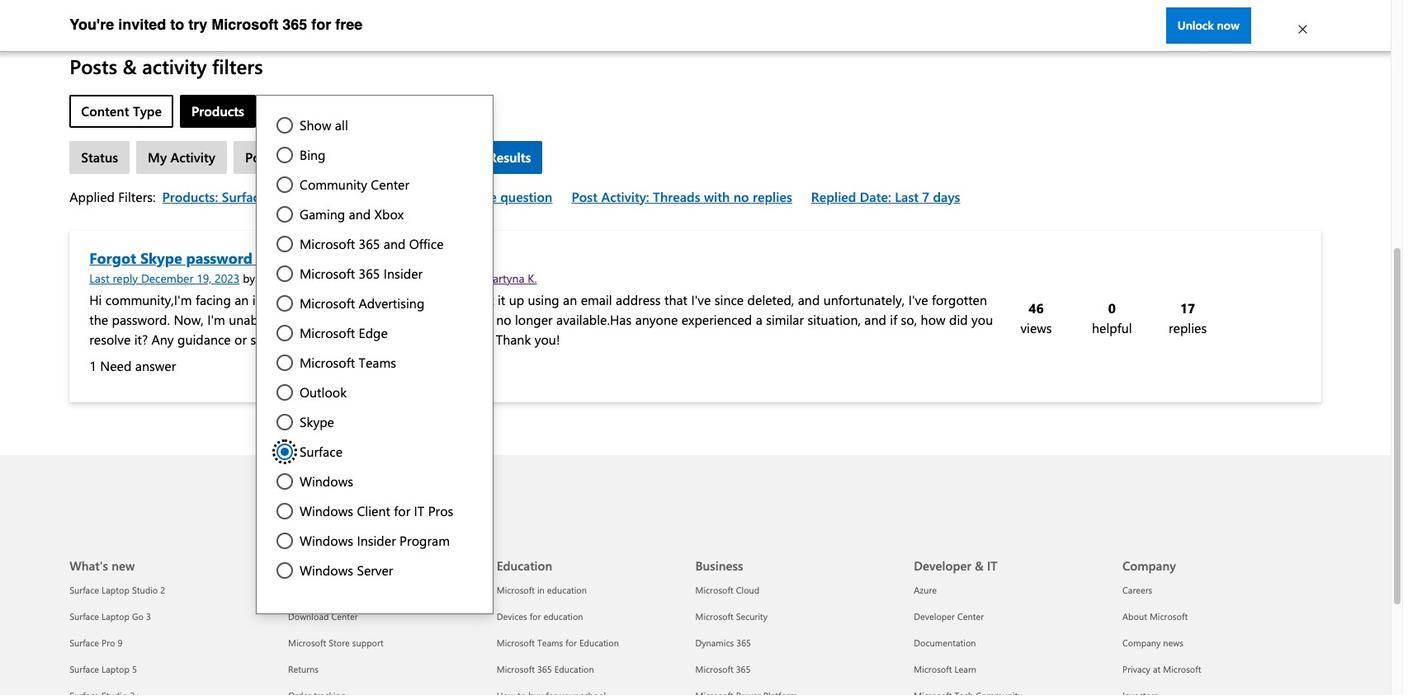 Task type: locate. For each thing, give the bounding box(es) containing it.
microsoft down download
[[288, 637, 326, 650]]

server
[[357, 562, 393, 579]]

post for post activity: threads with no replies
[[572, 188, 598, 205]]

365 down dynamics 365
[[736, 664, 751, 676]]

developer down the azure link
[[914, 611, 955, 623]]

it
[[414, 503, 424, 520], [987, 558, 998, 574]]

0 horizontal spatial to
[[170, 15, 184, 33]]

microsoft down business
[[695, 584, 734, 597]]

0 vertical spatial to
[[170, 15, 184, 33]]

0 horizontal spatial activity:
[[315, 188, 363, 205]]

martyna down forgot skype password associated with deleted email
[[258, 271, 301, 286]]

windows up microsoft store
[[300, 532, 353, 550]]

windows up windows client for it pros
[[300, 473, 353, 490]]

0 vertical spatial with
[[704, 188, 730, 205]]

microsoft cloud link
[[695, 584, 760, 597]]

1 vertical spatial insider
[[357, 532, 396, 550]]

1 windows from the top
[[300, 473, 353, 490]]

k. left |
[[304, 271, 313, 286]]

microsoft down would
[[300, 354, 355, 371]]

1 vertical spatial teams
[[537, 637, 563, 650]]

what's
[[70, 558, 108, 574]]

0 vertical spatial developer
[[914, 558, 972, 574]]

to inside hi community,i'm facing an issue with my skype account. i initially set it up using an email address that i've since deleted, and unfortunately, i've forgotten the password. now, i'm unable to recover it as the associated email is no longer available.has anyone experienced a similar situation, and if so, how did you resolve it? any guidance or suggestions would be highly appreciated. thank you!
[[272, 311, 284, 329]]

privacy at microsoft
[[1123, 664, 1201, 676]]

activity down the show at the top left
[[275, 148, 320, 166]]

0
[[1108, 300, 1116, 317]]

xbox
[[374, 205, 404, 223]]

2
[[160, 584, 165, 597]]

1 vertical spatial education
[[579, 637, 619, 650]]

1 horizontal spatial center
[[371, 176, 409, 193]]

surface down surface pro 9 link
[[70, 664, 99, 676]]

1 vertical spatial company
[[1123, 637, 1161, 650]]

0 horizontal spatial it
[[335, 311, 342, 329]]

0 horizontal spatial no
[[496, 311, 511, 329]]

and up similar
[[798, 291, 820, 309]]

0 vertical spatial no
[[734, 188, 749, 205]]

1 company from the top
[[1123, 558, 1176, 574]]

activity right my
[[170, 148, 215, 166]]

0 horizontal spatial 2023
[[215, 271, 240, 286]]

1 vertical spatial associated
[[384, 311, 445, 329]]

replied date: last 7 days
[[811, 188, 960, 205]]

1 martyna k. link from the left
[[258, 270, 313, 287]]

store inside heading
[[345, 558, 375, 574]]

company up careers link
[[1123, 558, 1176, 574]]

0 horizontal spatial k.
[[304, 271, 313, 286]]

similar
[[766, 311, 804, 329]]

no inside press enter key or space key to remove the applied filter element
[[734, 188, 749, 205]]

activity: for others
[[315, 188, 363, 205]]

&
[[123, 53, 137, 79], [975, 558, 984, 574]]

1 horizontal spatial last
[[895, 188, 919, 205]]

community center
[[300, 176, 409, 193]]

no right is
[[496, 311, 511, 329]]

5
[[132, 664, 137, 676]]

0 horizontal spatial skype
[[140, 248, 182, 268]]

center
[[371, 176, 409, 193], [331, 611, 358, 623], [957, 611, 984, 623]]

download center
[[288, 611, 358, 623]]

0 vertical spatial skype
[[140, 248, 182, 268]]

0 vertical spatial company
[[1123, 558, 1176, 574]]

0 vertical spatial it
[[414, 503, 424, 520]]

1 vertical spatial last
[[89, 271, 109, 286]]

3 laptop from the top
[[102, 664, 130, 676]]

would
[[324, 331, 359, 348]]

& up developer center link
[[975, 558, 984, 574]]

microsoft for microsoft edge
[[300, 324, 355, 342]]

associated up last reply december 19, 2023 by martyna k. | created december 14, 2023
[[257, 248, 329, 268]]

2 windows from the top
[[300, 503, 353, 520]]

issue
[[252, 291, 281, 309]]

insider up account.
[[384, 265, 423, 282]]

surface down outlook at the bottom of the page
[[300, 443, 343, 460]]

microsoft left in
[[497, 584, 535, 597]]

i've right that
[[691, 291, 711, 309]]

deleted
[[368, 248, 421, 268]]

december down deleted
[[365, 271, 417, 286]]

surface
[[222, 188, 266, 205], [300, 443, 343, 460], [70, 584, 99, 597], [70, 611, 99, 623], [70, 637, 99, 650], [70, 664, 99, 676]]

microsoft 365 education
[[497, 664, 594, 676]]

returns
[[288, 664, 319, 676]]

0 vertical spatial email
[[425, 248, 463, 268]]

1 horizontal spatial an
[[563, 291, 577, 309]]

0 horizontal spatial december
[[141, 271, 193, 286]]

insider
[[384, 265, 423, 282], [357, 532, 396, 550]]

windows for windows insider program
[[300, 532, 353, 550]]

company for company
[[1123, 558, 1176, 574]]

martyna up up
[[482, 271, 525, 286]]

1 vertical spatial laptop
[[102, 611, 130, 623]]

microsoft down |
[[300, 295, 355, 312]]

2 activity: from the left
[[601, 188, 649, 205]]

in
[[537, 584, 545, 597]]

0 horizontal spatial martyna k. link
[[258, 270, 313, 287]]

surface inside press enter key or space key to remove the applied filter element
[[222, 188, 266, 205]]

windows
[[300, 473, 353, 490], [300, 503, 353, 520], [300, 532, 353, 550], [300, 562, 353, 579]]

posts & activity filters
[[70, 53, 263, 79]]

microsoft down the dynamics
[[695, 664, 734, 676]]

k. up using
[[528, 271, 537, 286]]

windows for windows
[[300, 473, 353, 490]]

that
[[664, 291, 688, 309]]

show all
[[300, 116, 348, 134]]

0 vertical spatial replies
[[753, 188, 792, 205]]

2 horizontal spatial with
[[704, 188, 730, 205]]

1 vertical spatial with
[[333, 248, 364, 268]]

an up unable
[[235, 291, 249, 309]]

surface right products:
[[222, 188, 266, 205]]

status
[[81, 148, 118, 166]]

teams inside footer resource links element
[[537, 637, 563, 650]]

1 need answer
[[89, 357, 176, 375]]

martyna k. link down forgot skype password associated with deleted email
[[258, 270, 313, 287]]

microsoft cloud
[[695, 584, 760, 597]]

0 horizontal spatial an
[[235, 291, 249, 309]]

with up "created"
[[333, 248, 364, 268]]

microsoft down my
[[300, 324, 355, 342]]

activity:
[[315, 188, 363, 205], [601, 188, 649, 205]]

no right threads
[[734, 188, 749, 205]]

0 vertical spatial teams
[[359, 354, 396, 371]]

0 vertical spatial &
[[123, 53, 137, 79]]

0 horizontal spatial activity
[[170, 148, 215, 166]]

try
[[188, 15, 207, 33]]

1
[[89, 357, 96, 375]]

surface down "what's" at bottom left
[[70, 584, 99, 597]]

post activity: others have the same question
[[285, 188, 553, 205]]

using
[[528, 291, 559, 309]]

2 an from the left
[[563, 291, 577, 309]]

microsoft for microsoft cloud
[[695, 584, 734, 597]]

about microsoft link
[[1123, 611, 1188, 623]]

365 for microsoft 365 insider
[[359, 265, 380, 282]]

gaming and xbox
[[300, 205, 404, 223]]

microsoft up my
[[300, 265, 355, 282]]

1 horizontal spatial it
[[498, 291, 505, 309]]

date:
[[860, 188, 891, 205]]

view results
[[456, 148, 531, 166]]

1 horizontal spatial with
[[333, 248, 364, 268]]

9
[[118, 637, 122, 650]]

2 december from the left
[[365, 271, 417, 286]]

365 down microsoft teams for education link
[[537, 664, 552, 676]]

to up suggestions
[[272, 311, 284, 329]]

0 horizontal spatial the
[[89, 311, 108, 329]]

2 laptop from the top
[[102, 611, 130, 623]]

1 vertical spatial developer
[[914, 611, 955, 623]]

microsoft for microsoft 365 education
[[497, 664, 535, 676]]

martyna inside martyna k. link
[[482, 271, 525, 286]]

company inside company heading
[[1123, 558, 1176, 574]]

views
[[1021, 319, 1052, 337]]

surface for surface laptop 5
[[70, 664, 99, 676]]

1 horizontal spatial to
[[272, 311, 284, 329]]

0 vertical spatial store
[[345, 558, 375, 574]]

365 down security
[[736, 637, 751, 650]]

business heading
[[695, 528, 894, 578]]

0 horizontal spatial last
[[89, 271, 109, 286]]

laptop for 5
[[102, 664, 130, 676]]

education up microsoft teams for education
[[543, 611, 583, 623]]

1 vertical spatial skype
[[334, 291, 369, 309]]

an
[[235, 291, 249, 309], [563, 291, 577, 309]]

0 vertical spatial last
[[895, 188, 919, 205]]

1 horizontal spatial replies
[[1169, 319, 1207, 337]]

1 horizontal spatial post
[[285, 188, 311, 205]]

post for post activity
[[245, 148, 271, 166]]

microsoft down documentation
[[914, 664, 952, 676]]

post inside dropdown button
[[245, 148, 271, 166]]

surface for surface pro 9
[[70, 637, 99, 650]]

& right the posts at the left
[[123, 53, 137, 79]]

1 horizontal spatial it
[[987, 558, 998, 574]]

1 2023 from the left
[[215, 271, 240, 286]]

2023
[[215, 271, 240, 286], [439, 271, 464, 286]]

post down post activity dropdown button
[[285, 188, 311, 205]]

type
[[133, 102, 162, 120]]

4 windows from the top
[[300, 562, 353, 579]]

studio
[[132, 584, 158, 597]]

teams up the microsoft 365 education link
[[537, 637, 563, 650]]

to left try
[[170, 15, 184, 33]]

0 horizontal spatial i've
[[691, 291, 711, 309]]

post right "question"
[[572, 188, 598, 205]]

i've up so,
[[909, 291, 928, 309]]

0 horizontal spatial center
[[331, 611, 358, 623]]

associated down i
[[384, 311, 445, 329]]

microsoft for microsoft teams
[[300, 354, 355, 371]]

developer
[[914, 558, 972, 574], [914, 611, 955, 623]]

1 horizontal spatial martyna k. link
[[482, 270, 537, 287]]

microsoft store support
[[288, 637, 384, 650]]

for up the microsoft 365 education link
[[566, 637, 577, 650]]

1 horizontal spatial martyna
[[482, 271, 525, 286]]

education down microsoft teams for education
[[554, 664, 594, 676]]

1 horizontal spatial the
[[362, 311, 381, 329]]

0 horizontal spatial replies
[[753, 188, 792, 205]]

products:
[[162, 188, 218, 205]]

activity inside post activity dropdown button
[[275, 148, 320, 166]]

post left bing
[[245, 148, 271, 166]]

1 developer from the top
[[914, 558, 972, 574]]

education up the microsoft 365 education link
[[579, 637, 619, 650]]

now,
[[174, 311, 204, 329]]

store down windows insider program
[[345, 558, 375, 574]]

replies left replied
[[753, 188, 792, 205]]

1 horizontal spatial activity
[[275, 148, 320, 166]]

microsoft for microsoft learn
[[914, 664, 952, 676]]

365 up microsoft 365 insider
[[359, 235, 380, 252]]

microsoft teams for education
[[497, 637, 619, 650]]

what's new heading
[[70, 528, 268, 578]]

0 vertical spatial laptop
[[102, 584, 130, 597]]

laptop left go
[[102, 611, 130, 623]]

i've
[[691, 291, 711, 309], [909, 291, 928, 309]]

it left up
[[498, 291, 505, 309]]

1 activity: from the left
[[315, 188, 363, 205]]

3 windows from the top
[[300, 532, 353, 550]]

1 vertical spatial no
[[496, 311, 511, 329]]

1 vertical spatial store
[[329, 637, 350, 650]]

surface up surface pro 9 link
[[70, 611, 99, 623]]

with right threads
[[704, 188, 730, 205]]

last up hi
[[89, 271, 109, 286]]

0 vertical spatial education
[[547, 584, 587, 597]]

suggestions
[[250, 331, 320, 348]]

and
[[349, 205, 371, 223], [384, 235, 406, 252], [798, 291, 820, 309], [864, 311, 886, 329]]

about microsoft
[[1123, 611, 1188, 623]]

1 horizontal spatial k.
[[528, 271, 537, 286]]

applied filters:
[[70, 188, 156, 205]]

microsoft down microsoft teams for education
[[497, 664, 535, 676]]

appreciated.
[[420, 331, 492, 348]]

microsoft
[[211, 15, 278, 33], [300, 235, 355, 252], [300, 265, 355, 282], [300, 295, 355, 312], [300, 324, 355, 342], [300, 354, 355, 371], [288, 558, 342, 574], [497, 584, 535, 597], [695, 584, 734, 597], [695, 611, 734, 623], [1150, 611, 1188, 623], [288, 637, 326, 650], [497, 637, 535, 650], [497, 664, 535, 676], [695, 664, 734, 676], [914, 664, 952, 676], [1163, 664, 1201, 676]]

365 for microsoft 365
[[736, 664, 751, 676]]

1 vertical spatial to
[[272, 311, 284, 329]]

education right in
[[547, 584, 587, 597]]

activity inside the 'my activity' dropdown button
[[170, 148, 215, 166]]

1 horizontal spatial activity:
[[601, 188, 649, 205]]

2 horizontal spatial center
[[957, 611, 984, 623]]

store left support
[[329, 637, 350, 650]]

microsoft teams for education link
[[497, 637, 619, 650]]

1 vertical spatial replies
[[1169, 319, 1207, 337]]

1 vertical spatial &
[[975, 558, 984, 574]]

1 horizontal spatial associated
[[384, 311, 445, 329]]

center up the xbox
[[371, 176, 409, 193]]

1 vertical spatial education
[[543, 611, 583, 623]]

2 horizontal spatial post
[[572, 188, 598, 205]]

email up available.has
[[581, 291, 612, 309]]

1 horizontal spatial 2023
[[439, 271, 464, 286]]

0 vertical spatial education
[[497, 558, 552, 574]]

laptop down new
[[102, 584, 130, 597]]

it inside heading
[[987, 558, 998, 574]]

microsoft in education link
[[497, 584, 587, 597]]

& for it
[[975, 558, 984, 574]]

2 vertical spatial education
[[554, 664, 594, 676]]

365 for microsoft 365 and office
[[359, 235, 380, 252]]

teams down "be"
[[359, 354, 396, 371]]

thank
[[496, 331, 531, 348]]

windows insider program
[[300, 532, 450, 550]]

1 horizontal spatial skype
[[300, 413, 334, 431]]

1 horizontal spatial no
[[734, 188, 749, 205]]

company up privacy
[[1123, 637, 1161, 650]]

1 horizontal spatial i've
[[909, 291, 928, 309]]

last left 7
[[895, 188, 919, 205]]

surface for surface laptop studio 2
[[70, 584, 99, 597]]

1 vertical spatial it
[[987, 558, 998, 574]]

bing
[[300, 146, 326, 163]]

0 horizontal spatial post
[[245, 148, 271, 166]]

activity: for threads
[[601, 188, 649, 205]]

2 vertical spatial laptop
[[102, 664, 130, 676]]

0 vertical spatial associated
[[257, 248, 329, 268]]

2 horizontal spatial skype
[[334, 291, 369, 309]]

skype up as
[[334, 291, 369, 309]]

email up 14,
[[425, 248, 463, 268]]

activity: left others
[[315, 188, 363, 205]]

& inside heading
[[975, 558, 984, 574]]

microsoft for microsoft 365 and office
[[300, 235, 355, 252]]

developer & it
[[914, 558, 998, 574]]

developer for developer & it
[[914, 558, 972, 574]]

skype down outlook at the bottom of the page
[[300, 413, 334, 431]]

2023 down the password
[[215, 271, 240, 286]]

client
[[357, 503, 390, 520]]

company news
[[1123, 637, 1184, 650]]

0 horizontal spatial martyna
[[258, 271, 301, 286]]

developer inside heading
[[914, 558, 972, 574]]

0 horizontal spatial with
[[285, 291, 309, 309]]

1 horizontal spatial december
[[365, 271, 417, 286]]

what's new
[[70, 558, 135, 574]]

0 horizontal spatial it
[[414, 503, 424, 520]]

0 vertical spatial it
[[498, 291, 505, 309]]

windows left client
[[300, 503, 353, 520]]

2 vertical spatial skype
[[300, 413, 334, 431]]

developer up the azure link
[[914, 558, 972, 574]]

laptop left 5
[[102, 664, 130, 676]]

skype up last reply december 19, 2023 "link"
[[140, 248, 182, 268]]

2 vertical spatial with
[[285, 291, 309, 309]]

0 horizontal spatial teams
[[359, 354, 396, 371]]

an right using
[[563, 291, 577, 309]]

replies
[[753, 188, 792, 205], [1169, 319, 1207, 337]]

need
[[100, 357, 132, 375]]

gaming
[[300, 205, 345, 223]]

surface laptop go 3
[[70, 611, 151, 623]]

education
[[547, 584, 587, 597], [543, 611, 583, 623]]

microsoft up filters
[[211, 15, 278, 33]]

privacy at microsoft link
[[1123, 664, 1201, 676]]

1 laptop from the top
[[102, 584, 130, 597]]

1 horizontal spatial &
[[975, 558, 984, 574]]

with inside press enter key or space key to remove the applied filter element
[[704, 188, 730, 205]]

it left as
[[335, 311, 342, 329]]

365 down microsoft 365 and office
[[359, 265, 380, 282]]

education
[[497, 558, 552, 574], [579, 637, 619, 650], [554, 664, 594, 676]]

business
[[695, 558, 743, 574]]

free
[[335, 15, 363, 33]]

content type
[[81, 102, 162, 120]]

2 developer from the top
[[914, 611, 955, 623]]

you
[[972, 311, 993, 329]]

365 for dynamics 365
[[736, 637, 751, 650]]

2 martyna from the left
[[482, 271, 525, 286]]

microsoft up download
[[288, 558, 342, 574]]

center up microsoft store support on the bottom of page
[[331, 611, 358, 623]]

developer & it heading
[[914, 528, 1103, 578]]

new
[[112, 558, 135, 574]]

a
[[756, 311, 763, 329]]

laptop for go
[[102, 611, 130, 623]]

1 activity from the left
[[170, 148, 215, 166]]

view
[[456, 148, 485, 166]]

store
[[345, 558, 375, 574], [329, 637, 350, 650]]

martyna k. link
[[258, 270, 313, 287], [482, 270, 537, 287]]

replies down 17
[[1169, 319, 1207, 337]]

education up in
[[497, 558, 552, 574]]

0 vertical spatial insider
[[384, 265, 423, 282]]

1 horizontal spatial teams
[[537, 637, 563, 650]]

my
[[148, 148, 167, 166]]

2 activity from the left
[[275, 148, 320, 166]]

0 horizontal spatial &
[[123, 53, 137, 79]]

microsoft in education
[[497, 584, 587, 597]]

insider down windows client for it pros
[[357, 532, 396, 550]]

microsoft store heading
[[288, 528, 477, 578]]

center up documentation
[[957, 611, 984, 623]]

store for microsoft store
[[345, 558, 375, 574]]

microsoft right "at"
[[1163, 664, 1201, 676]]

activity: left threads
[[601, 188, 649, 205]]

for left free
[[311, 15, 331, 33]]

2 company from the top
[[1123, 637, 1161, 650]]

the down hi
[[89, 311, 108, 329]]

surface for surface laptop go 3
[[70, 611, 99, 623]]

2023 up initially
[[439, 271, 464, 286]]

microsoft inside heading
[[288, 558, 342, 574]]

microsoft up the dynamics
[[695, 611, 734, 623]]

the right as
[[362, 311, 381, 329]]

windows for windows client for it pros
[[300, 503, 353, 520]]



Task type: vqa. For each thing, say whether or not it's contained in the screenshot.
Community Link
no



Task type: describe. For each thing, give the bounding box(es) containing it.
microsoft for microsoft store
[[288, 558, 342, 574]]

46 views
[[1021, 300, 1052, 337]]

2 2023 from the left
[[439, 271, 464, 286]]

for right client
[[394, 503, 410, 520]]

2 vertical spatial email
[[449, 311, 480, 329]]

365 for microsoft 365 education
[[537, 664, 552, 676]]

post activity: threads with no replies
[[572, 188, 792, 205]]

last reply december 19, 2023 by martyna k. | created december 14, 2023
[[89, 271, 464, 286]]

and left the xbox
[[349, 205, 371, 223]]

experienced
[[682, 311, 752, 329]]

my
[[313, 291, 331, 309]]

cloud
[[736, 584, 760, 597]]

activity for post activity
[[275, 148, 320, 166]]

2 horizontal spatial the
[[442, 188, 462, 205]]

careers link
[[1123, 584, 1152, 597]]

0 horizontal spatial associated
[[257, 248, 329, 268]]

azure link
[[914, 584, 937, 597]]

store for microsoft store support
[[329, 637, 350, 650]]

teams for microsoft teams for education
[[537, 637, 563, 650]]

microsoft for microsoft in education
[[497, 584, 535, 597]]

microsoft for microsoft advertising
[[300, 295, 355, 312]]

microsoft for microsoft teams for education
[[497, 637, 535, 650]]

17 replies
[[1169, 300, 1207, 337]]

devices for education link
[[497, 611, 583, 623]]

microsoft 365
[[695, 664, 751, 676]]

devices for education
[[497, 611, 583, 623]]

microsoft security link
[[695, 611, 768, 623]]

education for microsoft in education
[[547, 584, 587, 597]]

microsoft 365 and office
[[300, 235, 444, 252]]

products
[[191, 102, 244, 120]]

education heading
[[497, 528, 686, 578]]

resolve
[[89, 331, 131, 348]]

returns link
[[288, 664, 319, 676]]

post activity button
[[233, 141, 331, 174]]

1 i've from the left
[[691, 291, 711, 309]]

for right devices
[[530, 611, 541, 623]]

microsoft for microsoft 365
[[695, 664, 734, 676]]

surface for surface
[[300, 443, 343, 460]]

is
[[484, 311, 493, 329]]

microsoft advertising
[[300, 295, 425, 312]]

available.has
[[556, 311, 632, 329]]

46
[[1029, 300, 1044, 317]]

teams for microsoft teams
[[359, 354, 396, 371]]

with inside hi community,i'm facing an issue with my skype account. i initially set it up using an email address that i've since deleted, and unfortunately, i've forgotten the password. now, i'm unable to recover it as the associated email is no longer available.has anyone experienced a similar situation, and if so, how did you resolve it? any guidance or suggestions would be highly appreciated. thank you!
[[285, 291, 309, 309]]

anyone
[[635, 311, 678, 329]]

surface pro 9 link
[[70, 637, 122, 650]]

last inside press enter key or space key to remove the applied filter element
[[895, 188, 919, 205]]

you're invited to try microsoft 365 for free
[[70, 15, 363, 33]]

1 vertical spatial email
[[581, 291, 612, 309]]

press enter key or space key to remove the applied filter element
[[162, 181, 966, 214]]

unlock now
[[1178, 17, 1240, 33]]

1 an from the left
[[235, 291, 249, 309]]

unable
[[229, 311, 268, 329]]

microsoft store
[[288, 558, 375, 574]]

forgot skype password associated with deleted email link
[[89, 248, 463, 268]]

facing
[[196, 291, 231, 309]]

2 k. from the left
[[528, 271, 537, 286]]

windows for windows server
[[300, 562, 353, 579]]

my activity
[[148, 148, 215, 166]]

last reply december 19, 2023 link
[[89, 270, 240, 287]]

replies inside press enter key or space key to remove the applied filter element
[[753, 188, 792, 205]]

threads
[[653, 188, 700, 205]]

microsoft for microsoft security
[[695, 611, 734, 623]]

microsoft up news
[[1150, 611, 1188, 623]]

education for devices for education
[[543, 611, 583, 623]]

you're
[[70, 15, 114, 33]]

news
[[1163, 637, 1184, 650]]

& for activity
[[123, 53, 137, 79]]

forgot skype password associated with deleted email
[[89, 248, 463, 268]]

surface laptop studio 2
[[70, 584, 165, 597]]

no inside hi community,i'm facing an issue with my skype account. i initially set it up using an email address that i've since deleted, and unfortunately, i've forgotten the password. now, i'm unable to recover it as the associated email is no longer available.has anyone experienced a similar situation, and if so, how did you resolve it? any guidance or suggestions would be highly appreciated. thank you!
[[496, 311, 511, 329]]

laptop for studio
[[102, 584, 130, 597]]

activity for my activity
[[170, 148, 215, 166]]

filters:
[[118, 188, 156, 205]]

by
[[243, 271, 255, 286]]

developer center
[[914, 611, 984, 623]]

2 martyna k. link from the left
[[482, 270, 537, 287]]

surface laptop studio 2 link
[[70, 584, 165, 597]]

content
[[81, 102, 129, 120]]

advertising
[[359, 295, 425, 312]]

microsoft security
[[695, 611, 768, 623]]

365 left free
[[282, 15, 307, 33]]

address
[[616, 291, 661, 309]]

devices
[[497, 611, 527, 623]]

surface pro 9
[[70, 637, 122, 650]]

created
[[322, 271, 362, 286]]

post activity
[[245, 148, 320, 166]]

microsoft 365 insider
[[300, 265, 423, 282]]

status button
[[70, 141, 130, 174]]

longer
[[515, 311, 553, 329]]

associated inside hi community,i'm facing an issue with my skype account. i initially set it up using an email address that i've since deleted, and unfortunately, i've forgotten the password. now, i'm unable to recover it as the associated email is no longer available.has anyone experienced a similar situation, and if so, how did you resolve it? any guidance or suggestions would be highly appreciated. thank you!
[[384, 311, 445, 329]]

days
[[933, 188, 960, 205]]

security
[[736, 611, 768, 623]]

19,
[[197, 271, 212, 286]]

microsoft for microsoft 365 insider
[[300, 265, 355, 282]]

skype inside hi community,i'm facing an issue with my skype account. i initially set it up using an email address that i've since deleted, and unfortunately, i've forgotten the password. now, i'm unable to recover it as the associated email is no longer available.has anyone experienced a similar situation, and if so, how did you resolve it? any guidance or suggestions would be highly appreciated. thank you!
[[334, 291, 369, 309]]

1 vertical spatial it
[[335, 311, 342, 329]]

post activity: threads with no replies button
[[572, 188, 798, 205]]

pro
[[102, 637, 115, 650]]

and left the if
[[864, 311, 886, 329]]

center for developer center
[[957, 611, 984, 623]]

careers
[[1123, 584, 1152, 597]]

replied
[[811, 188, 856, 205]]

now
[[1217, 17, 1240, 33]]

1 december from the left
[[141, 271, 193, 286]]

education inside heading
[[497, 558, 552, 574]]

center for community center
[[371, 176, 409, 193]]

password.
[[112, 311, 170, 329]]

center for download center
[[331, 611, 358, 623]]

as
[[346, 311, 358, 329]]

outlook
[[300, 384, 347, 401]]

documentation link
[[914, 637, 976, 650]]

company heading
[[1123, 528, 1311, 578]]

2 i've from the left
[[909, 291, 928, 309]]

microsoft 365 education link
[[497, 664, 594, 676]]

surface laptop 5 link
[[70, 664, 137, 676]]

3
[[146, 611, 151, 623]]

answer
[[135, 357, 176, 375]]

footer resource links element
[[0, 528, 1391, 696]]

any
[[151, 331, 174, 348]]

developer center link
[[914, 611, 984, 623]]

filters
[[212, 53, 263, 79]]

1 k. from the left
[[304, 271, 313, 286]]

all
[[335, 116, 348, 134]]

microsoft for microsoft store support
[[288, 637, 326, 650]]

and down the xbox
[[384, 235, 406, 252]]

up
[[509, 291, 524, 309]]

company news link
[[1123, 637, 1184, 650]]

post for post activity: others have the same question
[[285, 188, 311, 205]]

community
[[300, 176, 367, 193]]

Filter By Keyword(s) search field
[[70, 2, 366, 35]]

hi
[[89, 291, 102, 309]]

go
[[132, 611, 144, 623]]

1 martyna from the left
[[258, 271, 301, 286]]

view results button
[[444, 141, 543, 174]]

company for company news
[[1123, 637, 1161, 650]]

developer for developer center
[[914, 611, 955, 623]]



